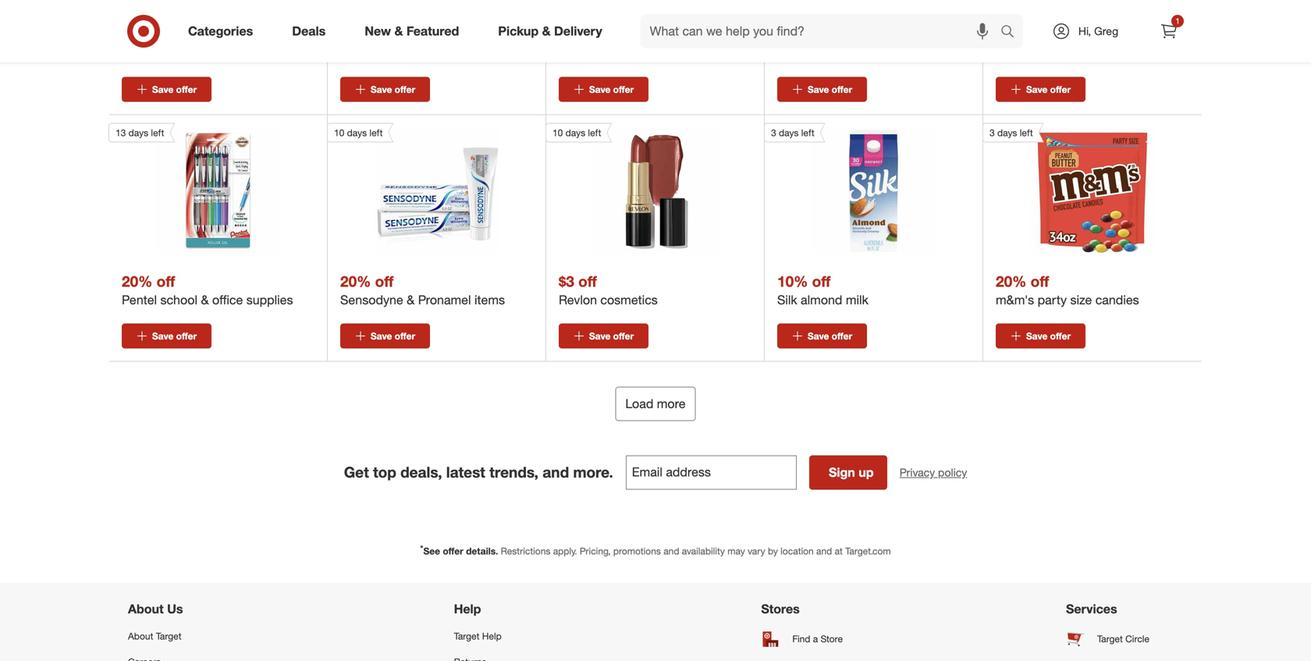 Task type: vqa. For each thing, say whether or not it's contained in the screenshot.
TRENDS, in the bottom of the page
yes



Task type: describe. For each thing, give the bounding box(es) containing it.
arrowhead
[[178, 30, 238, 45]]

cosmetics
[[601, 292, 658, 308]]

offer for 30% off starbucks seasonal items - bagged & single cup coffee
[[614, 83, 634, 95]]

save offer for 20% off m&m's party size candies
[[1027, 330, 1072, 342]]

life,
[[151, 30, 174, 45]]

offer for 20% off pentel school & office supplies
[[176, 330, 197, 342]]

sign up button
[[810, 456, 888, 490]]

pentel
[[122, 292, 157, 308]]

20% off sensodyne & pronamel items
[[340, 273, 505, 308]]

1 vertical spatial help
[[482, 631, 502, 642]]

stores
[[762, 602, 800, 617]]

3 days left button for 10% off
[[764, 123, 937, 254]]

diapers
[[996, 46, 1038, 61]]

sign
[[829, 465, 856, 480]]

left for 20% off pentel school & office supplies
[[151, 127, 164, 139]]

almond
[[801, 292, 843, 308]]

items inside 30% off starbucks seasonal items - bagged & single cup coffee
[[672, 30, 703, 45]]

$3 off revlon cosmetics
[[559, 273, 658, 308]]

more.
[[574, 463, 614, 481]]

20% off m&m's party size candies
[[996, 273, 1140, 308]]

bread
[[857, 30, 890, 45]]

offer for 20% off m&m's party size candies
[[1051, 330, 1072, 342]]

20% for 20% off sensodyne & pronamel items
[[340, 273, 371, 291]]

* see offer details. restrictions apply. pricing, promotions and availability may vary by location and at target.com
[[420, 543, 891, 557]]

3 for 10% off
[[772, 127, 777, 139]]

dave's
[[340, 30, 378, 45]]

save offer button for 10% off silk almond milk
[[778, 324, 868, 349]]

new & featured
[[365, 23, 459, 39]]

days for 20% off sensodyne & pronamel items
[[347, 127, 367, 139]]

& inside 30% off starbucks seasonal items - bagged & single cup coffee
[[605, 46, 613, 61]]

office
[[212, 292, 243, 308]]

off for 20% off pure life, arrowhead & more
[[157, 10, 175, 28]]

0 horizontal spatial and
[[543, 463, 569, 481]]

20% for 20% off m&m's party size candies
[[996, 273, 1027, 291]]

off for $3 off revlon cosmetics
[[579, 273, 597, 291]]

save offer button for 20% off nature's own bread & buns
[[778, 77, 868, 102]]

3 for 20% off
[[990, 127, 995, 139]]

save offer button for 20% off pentel school & office supplies
[[122, 324, 212, 349]]

$3 off pampers swaddlers & pure diapers
[[996, 10, 1147, 61]]

pickup & delivery
[[498, 23, 603, 39]]

& inside $3 off pampers swaddlers & pure diapers
[[1110, 30, 1118, 45]]

hi,
[[1079, 24, 1092, 38]]

m&m's
[[996, 292, 1035, 308]]

left for 20% off m&m's party size candies
[[1020, 127, 1034, 139]]

& inside 20% off sensodyne & pronamel items
[[407, 292, 415, 308]]

about for about target
[[128, 631, 153, 642]]

save for 20% off pentel school & office supplies
[[152, 330, 174, 342]]

off for 20% off sensodyne & pronamel items
[[375, 273, 394, 291]]

cup
[[653, 46, 674, 61]]

10 days left for $3
[[553, 127, 602, 139]]

20% off dave's killer bread
[[340, 10, 446, 45]]

20% for 20% off dave's killer bread
[[340, 10, 371, 28]]

target.com
[[846, 545, 891, 557]]

30% off starbucks seasonal items - bagged & single cup coffee
[[559, 10, 712, 61]]

left for $3 off revlon cosmetics
[[588, 127, 602, 139]]

hi, greg
[[1079, 24, 1119, 38]]

save for 20% off pure life, arrowhead & more
[[152, 83, 174, 95]]

nature's
[[778, 30, 825, 45]]

13 days left
[[116, 127, 164, 139]]

days for 20% off m&m's party size candies
[[998, 127, 1018, 139]]

save for 20% off sensodyne & pronamel items
[[371, 330, 392, 342]]

pickup
[[498, 23, 539, 39]]

2 horizontal spatial and
[[817, 545, 833, 557]]

silk
[[778, 292, 798, 308]]

own
[[828, 30, 854, 45]]

30%
[[559, 10, 590, 28]]

milk
[[846, 292, 869, 308]]

save for 20% off m&m's party size candies
[[1027, 330, 1048, 342]]

about us
[[128, 602, 183, 617]]

a
[[813, 633, 819, 645]]

target help
[[454, 631, 502, 642]]

off for $3 off pampers swaddlers & pure diapers
[[1016, 10, 1035, 28]]

sign up
[[829, 465, 874, 480]]

search button
[[994, 14, 1032, 52]]

revlon
[[559, 292, 597, 308]]

offer inside * see offer details. restrictions apply. pricing, promotions and availability may vary by location and at target.com
[[443, 545, 464, 557]]

save offer for 20% off nature's own bread & buns
[[808, 83, 853, 95]]

offer for 20% off pure life, arrowhead & more
[[176, 83, 197, 95]]

deals link
[[279, 14, 345, 48]]

save for 20% off nature's own bread & buns
[[808, 83, 830, 95]]

save for $3 off revlon cosmetics
[[589, 330, 611, 342]]

killer
[[381, 30, 409, 45]]

deals
[[292, 23, 326, 39]]

offer for $3 off pampers swaddlers & pure diapers
[[1051, 83, 1072, 95]]

save for 10% off silk almond milk
[[808, 330, 830, 342]]

*
[[420, 543, 424, 553]]

13
[[116, 127, 126, 139]]

& inside 20% off nature's own bread & buns
[[893, 30, 901, 45]]

find a store
[[793, 633, 843, 645]]

save for 20% off dave's killer bread
[[371, 83, 392, 95]]

find a store link
[[762, 624, 858, 655]]

delivery
[[554, 23, 603, 39]]

categories link
[[175, 14, 273, 48]]

privacy
[[900, 466, 936, 479]]

offer for 10% off silk almond milk
[[832, 330, 853, 342]]

left for 20% off sensodyne & pronamel items
[[370, 127, 383, 139]]

pure
[[122, 30, 148, 45]]

off for 20% off pentel school & office supplies
[[157, 273, 175, 291]]

-
[[706, 30, 711, 45]]

10 for $3 off
[[553, 127, 563, 139]]

days for $3 off revlon cosmetics
[[566, 127, 586, 139]]

pure
[[1122, 30, 1147, 45]]

save offer button for 20% off m&m's party size candies
[[996, 324, 1086, 349]]

starbucks
[[559, 30, 615, 45]]

off for 30% off starbucks seasonal items - bagged & single cup coffee
[[594, 10, 612, 28]]

1 link
[[1153, 14, 1187, 48]]

save for 30% off starbucks seasonal items - bagged & single cup coffee
[[589, 83, 611, 95]]

save offer for $3 off pampers swaddlers & pure diapers
[[1027, 83, 1072, 95]]

1
[[1176, 16, 1181, 26]]

buns
[[905, 30, 932, 45]]

0 horizontal spatial target
[[156, 631, 182, 642]]

search
[[994, 25, 1032, 40]]

get top deals, latest trends, and more.
[[344, 463, 614, 481]]

new
[[365, 23, 391, 39]]

us
[[167, 602, 183, 617]]

load more
[[626, 396, 686, 411]]

save offer for 20% off sensodyne & pronamel items
[[371, 330, 416, 342]]

save for $3 off pampers swaddlers & pure diapers
[[1027, 83, 1048, 95]]

save offer for $3 off revlon cosmetics
[[589, 330, 634, 342]]



Task type: locate. For each thing, give the bounding box(es) containing it.
save offer button down killer
[[340, 77, 430, 102]]

& left pure
[[1110, 30, 1118, 45]]

load
[[626, 396, 654, 411]]

restrictions
[[501, 545, 551, 557]]

save down nature's
[[808, 83, 830, 95]]

20% up 'pure'
[[122, 10, 153, 28]]

save offer button for $3 off pampers swaddlers & pure diapers
[[996, 77, 1086, 102]]

party
[[1038, 292, 1068, 308]]

location
[[781, 545, 814, 557]]

save offer for 20% off dave's killer bread
[[371, 83, 416, 95]]

0 vertical spatial about
[[128, 602, 164, 617]]

10 days left for 20%
[[334, 127, 383, 139]]

trends,
[[490, 463, 539, 481]]

single
[[617, 46, 650, 61]]

save up 13 days left
[[152, 83, 174, 95]]

1 horizontal spatial and
[[664, 545, 680, 557]]

0 horizontal spatial 10
[[334, 127, 345, 139]]

target for target help
[[454, 631, 480, 642]]

offer down swaddlers
[[1051, 83, 1072, 95]]

left
[[151, 127, 164, 139], [370, 127, 383, 139], [588, 127, 602, 139], [802, 127, 815, 139], [1020, 127, 1034, 139]]

1 horizontal spatial 10
[[553, 127, 563, 139]]

20% for 20% off pure life, arrowhead & more
[[122, 10, 153, 28]]

up
[[859, 465, 874, 480]]

save offer down life,
[[152, 83, 197, 95]]

more inside button
[[657, 396, 686, 411]]

offer down milk
[[832, 330, 853, 342]]

off up almond at the right top
[[813, 273, 831, 291]]

1 horizontal spatial items
[[672, 30, 703, 45]]

save offer down cosmetics
[[589, 330, 634, 342]]

& right the arrowhead
[[242, 30, 250, 45]]

off up sensodyne
[[375, 273, 394, 291]]

top
[[373, 463, 397, 481]]

20% up nature's
[[778, 10, 809, 28]]

bread
[[412, 30, 446, 45]]

& left pronamel
[[407, 292, 415, 308]]

more
[[253, 30, 282, 45], [657, 396, 686, 411]]

details.
[[466, 545, 498, 557]]

offer down cosmetics
[[614, 330, 634, 342]]

10 days left
[[334, 127, 383, 139], [553, 127, 602, 139]]

items up coffee
[[672, 30, 703, 45]]

greg
[[1095, 24, 1119, 38]]

1 horizontal spatial 10 days left button
[[546, 123, 719, 254]]

pronamel
[[418, 292, 471, 308]]

save offer down killer
[[371, 83, 416, 95]]

about down about us
[[128, 631, 153, 642]]

20% inside 20% off sensodyne & pronamel items
[[340, 273, 371, 291]]

20% off pure life, arrowhead & more
[[122, 10, 282, 45]]

& inside 20% off pentel school & office supplies
[[201, 292, 209, 308]]

3 days left
[[772, 127, 815, 139], [990, 127, 1034, 139]]

1 horizontal spatial target
[[454, 631, 480, 642]]

1 3 days left button from the left
[[764, 123, 937, 254]]

save offer for 20% off pentel school & office supplies
[[152, 330, 197, 342]]

off for 20% off nature's own bread & buns
[[813, 10, 831, 28]]

offer for 20% off sensodyne & pronamel items
[[395, 330, 416, 342]]

1 vertical spatial items
[[475, 292, 505, 308]]

0 horizontal spatial 3 days left button
[[764, 123, 937, 254]]

save offer for 30% off starbucks seasonal items - bagged & single cup coffee
[[589, 83, 634, 95]]

10 days left button for $3 off
[[546, 123, 719, 254]]

about target
[[128, 631, 182, 642]]

deals,
[[401, 463, 442, 481]]

off inside 20% off pure life, arrowhead & more
[[157, 10, 175, 28]]

days inside button
[[129, 127, 148, 139]]

0 horizontal spatial 3
[[772, 127, 777, 139]]

about up the about target
[[128, 602, 164, 617]]

3 days left button for 20% off
[[983, 123, 1157, 254]]

save
[[152, 83, 174, 95], [371, 83, 392, 95], [589, 83, 611, 95], [808, 83, 830, 95], [1027, 83, 1048, 95], [152, 330, 174, 342], [371, 330, 392, 342], [589, 330, 611, 342], [808, 330, 830, 342], [1027, 330, 1048, 342]]

save offer button for 20% off sensodyne & pronamel items
[[340, 324, 430, 349]]

1 days from the left
[[129, 127, 148, 139]]

off
[[157, 10, 175, 28], [375, 10, 394, 28], [594, 10, 612, 28], [813, 10, 831, 28], [1016, 10, 1035, 28], [157, 273, 175, 291], [375, 273, 394, 291], [579, 273, 597, 291], [813, 273, 831, 291], [1031, 273, 1050, 291]]

target for target circle
[[1098, 633, 1124, 645]]

2 days from the left
[[347, 127, 367, 139]]

save offer button up 13 days left
[[122, 77, 212, 102]]

2 about from the top
[[128, 631, 153, 642]]

left inside button
[[151, 127, 164, 139]]

items right pronamel
[[475, 292, 505, 308]]

20% off pentel school & office supplies
[[122, 273, 293, 308]]

20%
[[122, 10, 153, 28], [340, 10, 371, 28], [778, 10, 809, 28], [122, 273, 153, 291], [340, 273, 371, 291], [996, 273, 1027, 291]]

1 horizontal spatial more
[[657, 396, 686, 411]]

2 3 days left from the left
[[990, 127, 1034, 139]]

save offer button for 30% off starbucks seasonal items - bagged & single cup coffee
[[559, 77, 649, 102]]

2 horizontal spatial target
[[1098, 633, 1124, 645]]

items inside 20% off sensodyne & pronamel items
[[475, 292, 505, 308]]

off up revlon
[[579, 273, 597, 291]]

save offer button
[[122, 77, 212, 102], [340, 77, 430, 102], [559, 77, 649, 102], [778, 77, 868, 102], [996, 77, 1086, 102], [122, 324, 212, 349], [340, 324, 430, 349], [559, 324, 649, 349], [778, 324, 868, 349], [996, 324, 1086, 349]]

pricing,
[[580, 545, 611, 557]]

save down party
[[1027, 330, 1048, 342]]

more inside 20% off pure life, arrowhead & more
[[253, 30, 282, 45]]

3 days left for 20%
[[990, 127, 1034, 139]]

days for 10% off silk almond milk
[[779, 127, 799, 139]]

offer down 'school' on the top of page
[[176, 330, 197, 342]]

$3 inside $3 off revlon cosmetics
[[559, 273, 575, 291]]

save offer button down party
[[996, 324, 1086, 349]]

off inside $3 off pampers swaddlers & pure diapers
[[1016, 10, 1035, 28]]

may
[[728, 545, 746, 557]]

20% up sensodyne
[[340, 273, 371, 291]]

seasonal
[[619, 30, 669, 45]]

school
[[160, 292, 198, 308]]

20% up dave's
[[340, 10, 371, 28]]

offer right see
[[443, 545, 464, 557]]

left for 10% off silk almond milk
[[802, 127, 815, 139]]

pampers
[[996, 30, 1047, 45]]

save down sensodyne
[[371, 330, 392, 342]]

$3
[[996, 10, 1012, 28], [559, 273, 575, 291]]

0 vertical spatial $3
[[996, 10, 1012, 28]]

save down revlon
[[589, 330, 611, 342]]

availability
[[682, 545, 725, 557]]

0 horizontal spatial 10 days left button
[[327, 123, 500, 254]]

& left office
[[201, 292, 209, 308]]

and left "more."
[[543, 463, 569, 481]]

1 10 days left from the left
[[334, 127, 383, 139]]

load more button
[[616, 387, 696, 421]]

target circle
[[1098, 633, 1150, 645]]

offer down sensodyne
[[395, 330, 416, 342]]

privacy policy
[[900, 466, 968, 479]]

save offer
[[152, 83, 197, 95], [371, 83, 416, 95], [589, 83, 634, 95], [808, 83, 853, 95], [1027, 83, 1072, 95], [152, 330, 197, 342], [371, 330, 416, 342], [589, 330, 634, 342], [808, 330, 853, 342], [1027, 330, 1072, 342]]

$3 for $3 off pampers swaddlers & pure diapers
[[996, 10, 1012, 28]]

20% inside 20% off nature's own bread & buns
[[778, 10, 809, 28]]

1 horizontal spatial 10 days left
[[553, 127, 602, 139]]

1 10 from the left
[[334, 127, 345, 139]]

1 horizontal spatial 3 days left button
[[983, 123, 1157, 254]]

offer down killer
[[395, 83, 416, 95]]

by
[[768, 545, 778, 557]]

vary
[[748, 545, 766, 557]]

off for 10% off silk almond milk
[[813, 273, 831, 291]]

save offer down sensodyne
[[371, 330, 416, 342]]

1 10 days left button from the left
[[327, 123, 500, 254]]

5 days from the left
[[998, 127, 1018, 139]]

save offer button for $3 off revlon cosmetics
[[559, 324, 649, 349]]

save offer button down almond at the right top
[[778, 324, 868, 349]]

save offer down party
[[1027, 330, 1072, 342]]

3 days left for 10%
[[772, 127, 815, 139]]

1 vertical spatial $3
[[559, 273, 575, 291]]

0 vertical spatial help
[[454, 602, 481, 617]]

swaddlers
[[1050, 30, 1107, 45]]

store
[[821, 633, 843, 645]]

save offer button for 20% off pure life, arrowhead & more
[[122, 77, 212, 102]]

20% for 20% off nature's own bread & buns
[[778, 10, 809, 28]]

save offer button down diapers
[[996, 77, 1086, 102]]

1 horizontal spatial 3 days left
[[990, 127, 1034, 139]]

and left 'at'
[[817, 545, 833, 557]]

13 days left button
[[109, 123, 282, 254]]

offer down own at top
[[832, 83, 853, 95]]

get
[[344, 463, 369, 481]]

featured
[[407, 23, 459, 39]]

save offer down 'school' on the top of page
[[152, 330, 197, 342]]

save down 'school' on the top of page
[[152, 330, 174, 342]]

off up killer
[[375, 10, 394, 28]]

save offer button for 20% off dave's killer bread
[[340, 77, 430, 102]]

off inside 20% off m&m's party size candies
[[1031, 273, 1050, 291]]

20% inside 20% off pure life, arrowhead & more
[[122, 10, 153, 28]]

days for 20% off pentel school & office supplies
[[129, 127, 148, 139]]

privacy policy link
[[900, 465, 968, 481]]

save offer button down 'school' on the top of page
[[122, 324, 212, 349]]

at
[[835, 545, 843, 557]]

20% for 20% off pentel school & office supplies
[[122, 273, 153, 291]]

new & featured link
[[352, 14, 479, 48]]

1 3 days left from the left
[[772, 127, 815, 139]]

off inside 30% off starbucks seasonal items - bagged & single cup coffee
[[594, 10, 612, 28]]

save offer for 20% off pure life, arrowhead & more
[[152, 83, 197, 95]]

10 days left button for 20% off
[[327, 123, 500, 254]]

1 vertical spatial more
[[657, 396, 686, 411]]

save offer button down sensodyne
[[340, 324, 430, 349]]

None text field
[[626, 456, 797, 490]]

0 horizontal spatial $3
[[559, 273, 575, 291]]

off inside 20% off pentel school & office supplies
[[157, 273, 175, 291]]

services
[[1067, 602, 1118, 617]]

& inside 20% off pure life, arrowhead & more
[[242, 30, 250, 45]]

save down almond at the right top
[[808, 330, 830, 342]]

off inside 20% off nature's own bread & buns
[[813, 10, 831, 28]]

20% inside 20% off m&m's party size candies
[[996, 273, 1027, 291]]

3 left from the left
[[588, 127, 602, 139]]

0 horizontal spatial help
[[454, 602, 481, 617]]

off inside 10% off silk almond milk
[[813, 273, 831, 291]]

0 horizontal spatial more
[[253, 30, 282, 45]]

sensodyne
[[340, 292, 404, 308]]

3
[[772, 127, 777, 139], [990, 127, 995, 139]]

offer for 20% off dave's killer bread
[[395, 83, 416, 95]]

save offer down single at the left of the page
[[589, 83, 634, 95]]

target circle link
[[1067, 624, 1184, 655]]

save offer button down own at top
[[778, 77, 868, 102]]

1 3 from the left
[[772, 127, 777, 139]]

$3 up revlon
[[559, 273, 575, 291]]

20% up m&m's
[[996, 273, 1027, 291]]

10 for 20% off
[[334, 127, 345, 139]]

offer for $3 off revlon cosmetics
[[614, 330, 634, 342]]

off up own at top
[[813, 10, 831, 28]]

20% off nature's own bread & buns
[[778, 10, 932, 45]]

circle
[[1126, 633, 1150, 645]]

4 left from the left
[[802, 127, 815, 139]]

4 days from the left
[[779, 127, 799, 139]]

policy
[[939, 466, 968, 479]]

& left buns
[[893, 30, 901, 45]]

1 horizontal spatial $3
[[996, 10, 1012, 28]]

save down diapers
[[1027, 83, 1048, 95]]

offer down party
[[1051, 330, 1072, 342]]

$3 up pampers
[[996, 10, 1012, 28]]

offer for 20% off nature's own bread & buns
[[832, 83, 853, 95]]

off up life,
[[157, 10, 175, 28]]

1 about from the top
[[128, 602, 164, 617]]

1 vertical spatial about
[[128, 631, 153, 642]]

and left availability
[[664, 545, 680, 557]]

20% inside 20% off pentel school & office supplies
[[122, 273, 153, 291]]

save offer for 10% off silk almond milk
[[808, 330, 853, 342]]

save offer down almond at the right top
[[808, 330, 853, 342]]

2 3 days left button from the left
[[983, 123, 1157, 254]]

target
[[156, 631, 182, 642], [454, 631, 480, 642], [1098, 633, 1124, 645]]

off up starbucks
[[594, 10, 612, 28]]

see
[[424, 545, 440, 557]]

20% up pentel
[[122, 273, 153, 291]]

candies
[[1096, 292, 1140, 308]]

and
[[543, 463, 569, 481], [664, 545, 680, 557], [817, 545, 833, 557]]

0 vertical spatial more
[[253, 30, 282, 45]]

save down killer
[[371, 83, 392, 95]]

about
[[128, 602, 164, 617], [128, 631, 153, 642]]

apply.
[[553, 545, 578, 557]]

more left deals
[[253, 30, 282, 45]]

What can we help you find? suggestions appear below search field
[[641, 14, 1005, 48]]

save offer down own at top
[[808, 83, 853, 95]]

0 horizontal spatial 10 days left
[[334, 127, 383, 139]]

1 left from the left
[[151, 127, 164, 139]]

20% inside 20% off dave's killer bread
[[340, 10, 371, 28]]

latest
[[447, 463, 486, 481]]

save down bagged
[[589, 83, 611, 95]]

off up party
[[1031, 273, 1050, 291]]

2 left from the left
[[370, 127, 383, 139]]

save offer down diapers
[[1027, 83, 1072, 95]]

0 horizontal spatial 3 days left
[[772, 127, 815, 139]]

off inside 20% off sensodyne & pronamel items
[[375, 273, 394, 291]]

save offer button down bagged
[[559, 77, 649, 102]]

off up pampers
[[1016, 10, 1035, 28]]

categories
[[188, 23, 253, 39]]

2 10 days left button from the left
[[546, 123, 719, 254]]

pickup & delivery link
[[485, 14, 622, 48]]

2 3 from the left
[[990, 127, 995, 139]]

0 vertical spatial items
[[672, 30, 703, 45]]

0 horizontal spatial items
[[475, 292, 505, 308]]

& left single at the left of the page
[[605, 46, 613, 61]]

target help link
[[454, 624, 553, 649]]

offer down single at the left of the page
[[614, 83, 634, 95]]

off up 'school' on the top of page
[[157, 273, 175, 291]]

offer down the arrowhead
[[176, 83, 197, 95]]

2 10 days left from the left
[[553, 127, 602, 139]]

coffee
[[678, 46, 712, 61]]

save offer button down cosmetics
[[559, 324, 649, 349]]

1 horizontal spatial 3
[[990, 127, 995, 139]]

$3 for $3 off revlon cosmetics
[[559, 273, 575, 291]]

find
[[793, 633, 811, 645]]

& right pickup
[[542, 23, 551, 39]]

off for 20% off dave's killer bread
[[375, 10, 394, 28]]

$3 inside $3 off pampers swaddlers & pure diapers
[[996, 10, 1012, 28]]

more right load
[[657, 396, 686, 411]]

1 horizontal spatial help
[[482, 631, 502, 642]]

supplies
[[247, 292, 293, 308]]

off for 20% off m&m's party size candies
[[1031, 273, 1050, 291]]

& right new
[[395, 23, 403, 39]]

3 days left button
[[764, 123, 937, 254], [983, 123, 1157, 254]]

about for about us
[[128, 602, 164, 617]]

2 10 from the left
[[553, 127, 563, 139]]

10% off silk almond milk
[[778, 273, 869, 308]]

bagged
[[559, 46, 602, 61]]

3 days from the left
[[566, 127, 586, 139]]

10
[[334, 127, 345, 139], [553, 127, 563, 139]]

5 left from the left
[[1020, 127, 1034, 139]]

off inside 20% off dave's killer bread
[[375, 10, 394, 28]]

off inside $3 off revlon cosmetics
[[579, 273, 597, 291]]



